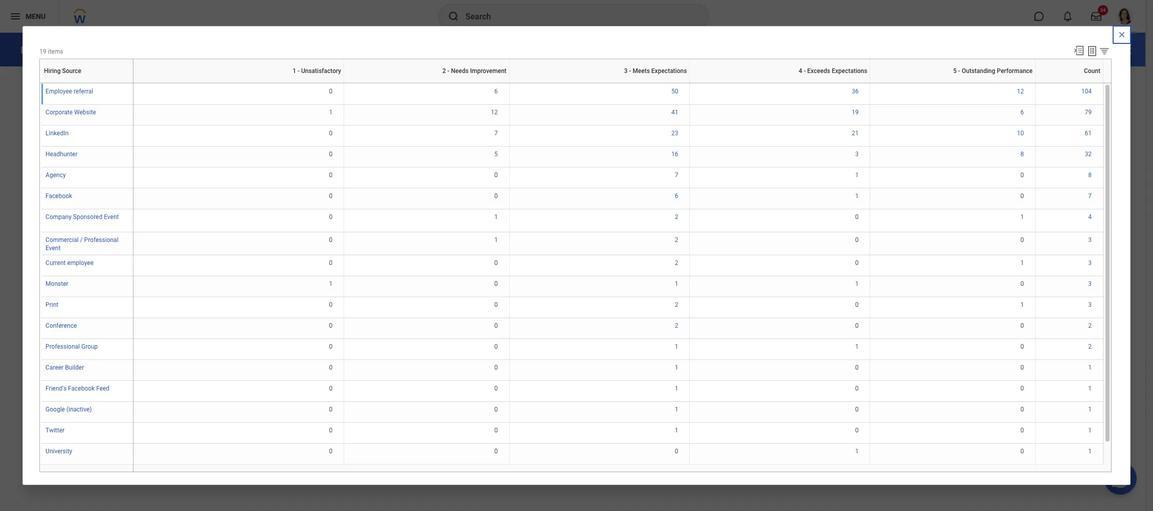 Task type: vqa. For each thing, say whether or not it's contained in the screenshot.
fourth x small image
no



Task type: locate. For each thing, give the bounding box(es) containing it.
1 horizontal spatial 5
[[870, 83, 871, 83]]

2 button
[[675, 213, 680, 222], [675, 236, 680, 245], [675, 259, 680, 268], [675, 301, 680, 309], [675, 322, 680, 330], [1088, 322, 1093, 330], [1088, 343, 1093, 351]]

6
[[494, 88, 498, 95], [1021, 109, 1024, 116], [675, 193, 678, 200]]

(inactive)
[[66, 407, 92, 414]]

1 vertical spatial hiring
[[44, 67, 61, 74]]

7 for the topmost 7 'button'
[[494, 130, 498, 137]]

1 horizontal spatial 4
[[799, 67, 802, 74]]

0 horizontal spatial event
[[46, 245, 61, 252]]

count inside the performance by hiring source 'main content'
[[27, 376, 43, 383]]

2 vertical spatial performance
[[874, 83, 877, 83]]

7 up "4" button
[[1088, 193, 1092, 200]]

7 button down 16 button at the right of page
[[675, 171, 680, 180]]

50 button
[[671, 87, 680, 95]]

0 vertical spatial 5
[[953, 67, 957, 74]]

sponsored
[[73, 214, 102, 221]]

2 horizontal spatial 6
[[1021, 109, 1024, 116]]

2 horizontal spatial 4
[[1088, 214, 1092, 221]]

0 horizontal spatial 19
[[39, 48, 46, 55]]

19 inside the 19 button
[[852, 109, 859, 116]]

0 horizontal spatial needs
[[345, 83, 346, 83]]

1
[[293, 67, 296, 74], [134, 83, 134, 83], [329, 109, 332, 116], [855, 172, 859, 179], [855, 193, 859, 200], [494, 214, 498, 221], [1021, 214, 1024, 221], [494, 237, 498, 244], [1021, 260, 1024, 267], [329, 281, 332, 288], [675, 281, 678, 288], [855, 281, 859, 288], [1021, 302, 1024, 309], [675, 344, 678, 351], [855, 344, 859, 351], [675, 365, 678, 372], [1088, 365, 1092, 372], [675, 386, 678, 393], [1088, 386, 1092, 393], [675, 407, 678, 414], [1088, 407, 1092, 414], [675, 428, 678, 435], [1088, 428, 1092, 435], [855, 449, 859, 456], [1088, 449, 1092, 456]]

1 horizontal spatial 8
[[1088, 172, 1092, 179]]

36
[[852, 88, 859, 95]]

0 horizontal spatial performance
[[20, 44, 80, 56]]

0 vertical spatial professional
[[84, 237, 118, 244]]

1 horizontal spatial needs
[[451, 67, 469, 74]]

source up employee referral link
[[62, 67, 81, 74]]

7 button up 5 button
[[494, 129, 499, 138]]

inbox large image
[[1091, 11, 1101, 21]]

source
[[127, 44, 159, 56], [62, 67, 81, 74], [43, 83, 45, 83]]

12 button up 5 button
[[491, 108, 499, 117]]

hiring
[[96, 44, 124, 56], [44, 67, 61, 74], [41, 83, 43, 83]]

0 horizontal spatial source
[[43, 83, 45, 83]]

1 horizontal spatial count
[[1036, 83, 1037, 83]]

hiring down 19 items
[[41, 83, 43, 83]]

12 up 5 button
[[491, 109, 498, 116]]

5 for 5 button
[[494, 151, 498, 158]]

6 button down 16 button at the right of page
[[675, 192, 680, 201]]

1 vertical spatial event
[[46, 245, 61, 252]]

1 vertical spatial meets
[[510, 83, 512, 83]]

career builder link
[[46, 363, 84, 372]]

1 horizontal spatial hiring
[[44, 67, 61, 74]]

unsatisfactory for 1 - unsatisfactory
[[301, 67, 341, 74]]

0 horizontal spatial professional
[[46, 344, 80, 351]]

meets
[[633, 67, 650, 74], [510, 83, 512, 83]]

group
[[81, 344, 98, 351]]

0 horizontal spatial 12
[[491, 109, 498, 116]]

7 down 16 button at the right of page
[[675, 172, 678, 179]]

8 down 10 button
[[1021, 151, 1024, 158]]

professional right /
[[84, 237, 118, 244]]

36 button
[[852, 87, 860, 95]]

6 button up 10 button
[[1021, 108, 1026, 117]]

1 horizontal spatial source
[[62, 67, 81, 74]]

0 vertical spatial 6 button
[[494, 87, 499, 95]]

hiring source down 19 items
[[41, 83, 45, 83]]

company sponsored event link
[[46, 212, 119, 221]]

improvement
[[470, 67, 507, 74], [347, 83, 350, 83]]

5 - outstanding performance button
[[870, 83, 877, 83]]

-
[[298, 67, 300, 74], [447, 67, 450, 74], [629, 67, 631, 74], [804, 67, 806, 74], [958, 67, 960, 74], [134, 83, 134, 83], [345, 83, 345, 83], [510, 83, 510, 83], [690, 83, 691, 83], [871, 83, 871, 83]]

0 horizontal spatial count
[[27, 376, 43, 383]]

1 horizontal spatial 6
[[675, 193, 678, 200]]

1 row element from the left
[[41, 59, 135, 83]]

friend's
[[46, 386, 67, 393]]

2 row element from the left
[[134, 59, 1106, 83]]

0 horizontal spatial exceeds
[[691, 83, 693, 83]]

0 horizontal spatial 6
[[494, 88, 498, 95]]

linkedin
[[46, 130, 69, 137]]

0 vertical spatial unsatisfactory
[[301, 67, 341, 74]]

79
[[1085, 109, 1092, 116]]

1 vertical spatial source
[[62, 67, 81, 74]]

0 vertical spatial meets
[[633, 67, 650, 74]]

hiring source button
[[41, 83, 45, 83]]

7 button up "4" button
[[1088, 192, 1093, 201]]

0 vertical spatial count
[[1084, 67, 1100, 74]]

event down 'commercial'
[[46, 245, 61, 252]]

google (inactive)
[[46, 407, 92, 414]]

career builder
[[46, 365, 84, 372]]

website
[[74, 109, 96, 116]]

twitter link
[[46, 426, 64, 435]]

1 vertical spatial facebook
[[68, 386, 95, 393]]

1 horizontal spatial performance
[[874, 83, 877, 83]]

6 for 6 button to the middle
[[1021, 109, 1024, 116]]

2 horizontal spatial 6 button
[[1021, 108, 1026, 117]]

0 vertical spatial 12
[[1017, 88, 1024, 95]]

8
[[1021, 151, 1024, 158], [1088, 172, 1092, 179]]

2 vertical spatial source
[[43, 83, 45, 83]]

hiring source down items
[[44, 67, 81, 74]]

6 down the 2 - needs improvement
[[494, 88, 498, 95]]

1 horizontal spatial exceeds
[[807, 67, 830, 74]]

source up 1 - unsatisfactory button
[[127, 44, 159, 56]]

facebook up company
[[46, 193, 72, 200]]

2 vertical spatial count
[[27, 376, 43, 383]]

1 horizontal spatial 19
[[852, 109, 859, 116]]

facebook up the (inactive)
[[68, 386, 95, 393]]

0 vertical spatial 7 button
[[494, 129, 499, 138]]

2 horizontal spatial hiring
[[96, 44, 124, 56]]

0 vertical spatial outstanding
[[962, 67, 995, 74]]

19 for 19
[[852, 109, 859, 116]]

1 vertical spatial needs
[[345, 83, 346, 83]]

2 vertical spatial 6
[[675, 193, 678, 200]]

toolbar
[[1069, 45, 1112, 59]]

1 vertical spatial professional
[[46, 344, 80, 351]]

7 for middle 7 'button'
[[675, 172, 678, 179]]

unsatisfactory for 1 - unsatisfactory 2 - needs improvement 3 - meets expectations 4 - exceeds expectations 5 - outstanding performance count
[[134, 83, 138, 83]]

8 button down 10 button
[[1021, 150, 1026, 159]]

6 button down the 2 - needs improvement
[[494, 87, 499, 95]]

professional group link
[[46, 342, 98, 351]]

1 vertical spatial 19
[[852, 109, 859, 116]]

row element
[[41, 59, 135, 83], [134, 59, 1106, 83]]

0 vertical spatial 7
[[494, 130, 498, 137]]

hiring right by
[[96, 44, 124, 56]]

1 horizontal spatial 12
[[1017, 88, 1024, 95]]

2 horizontal spatial 7
[[1088, 193, 1092, 200]]

by
[[83, 44, 94, 56]]

12 down 5 - outstanding performance
[[1017, 88, 1024, 95]]

12 button down 5 - outstanding performance
[[1017, 87, 1026, 95]]

3
[[624, 67, 628, 74], [510, 83, 510, 83], [855, 151, 859, 158], [1088, 237, 1092, 244], [1088, 260, 1092, 267], [1088, 281, 1092, 288], [1088, 302, 1092, 309]]

1 vertical spatial 8
[[1088, 172, 1092, 179]]

0 vertical spatial needs
[[451, 67, 469, 74]]

0 vertical spatial 19
[[39, 48, 46, 55]]

1 horizontal spatial improvement
[[470, 67, 507, 74]]

hiring source
[[44, 67, 81, 74], [41, 83, 45, 83]]

4 for "4" button
[[1088, 214, 1092, 221]]

316
[[51, 376, 61, 383]]

21 button
[[852, 129, 860, 138]]

2 vertical spatial hiring
[[41, 83, 43, 83]]

12 button
[[1017, 87, 1026, 95], [491, 108, 499, 117]]

6 down 16 button at the right of page
[[675, 193, 678, 200]]

0 vertical spatial hiring
[[96, 44, 124, 56]]

company sponsored event
[[46, 214, 119, 221]]

5 for 5 - outstanding performance
[[953, 67, 957, 74]]

5 inside button
[[494, 151, 498, 158]]

19 up the 21
[[852, 109, 859, 116]]

outstanding
[[962, 67, 995, 74], [871, 83, 874, 83]]

university link
[[46, 446, 72, 456]]

41
[[671, 109, 678, 116]]

event
[[104, 214, 119, 221], [46, 245, 61, 252]]

0 vertical spatial 4
[[799, 67, 802, 74]]

2 horizontal spatial source
[[127, 44, 159, 56]]

company
[[46, 214, 72, 221]]

7 button
[[494, 129, 499, 138], [675, 171, 680, 180], [1088, 192, 1093, 201]]

2
[[442, 67, 446, 74], [344, 83, 345, 83], [675, 214, 678, 221], [675, 237, 678, 244], [675, 260, 678, 267], [675, 302, 678, 309], [675, 323, 678, 330], [1088, 323, 1092, 330], [1088, 344, 1092, 351]]

export to excel image
[[1073, 45, 1085, 56]]

0 horizontal spatial improvement
[[347, 83, 350, 83]]

1 vertical spatial 8 button
[[1088, 171, 1093, 180]]

export to worksheets image
[[1086, 45, 1098, 57]]

count
[[1084, 67, 1100, 74], [1036, 83, 1037, 83], [27, 376, 43, 383]]

hiring up hiring source button
[[44, 67, 61, 74]]

1 horizontal spatial 12 button
[[1017, 87, 1026, 95]]

1 vertical spatial 5
[[870, 83, 871, 83]]

4 - exceeds expectations
[[799, 67, 867, 74]]

6 up 10 button
[[1021, 109, 1024, 116]]

0 horizontal spatial 8
[[1021, 151, 1024, 158]]

1 - unsatisfactory 2 - needs improvement 3 - meets expectations 4 - exceeds expectations 5 - outstanding performance count
[[134, 83, 1037, 83]]

professional up 'career builder' link
[[46, 344, 80, 351]]

316 button
[[51, 376, 62, 384]]

unsatisfactory
[[301, 67, 341, 74], [134, 83, 138, 83]]

23
[[671, 130, 678, 137]]

source inside 'main content'
[[127, 44, 159, 56]]

1 horizontal spatial 7
[[675, 172, 678, 179]]

8 down the "32" button
[[1088, 172, 1092, 179]]

event right sponsored
[[104, 214, 119, 221]]

5
[[953, 67, 957, 74], [870, 83, 871, 83], [494, 151, 498, 158]]

1 vertical spatial 4
[[690, 83, 690, 83]]

2 horizontal spatial performance
[[997, 67, 1033, 74]]

referral
[[74, 88, 93, 95]]

0 vertical spatial performance
[[20, 44, 80, 56]]

facebook link
[[46, 191, 72, 200]]

0 vertical spatial 12 button
[[1017, 87, 1026, 95]]

1 vertical spatial performance
[[997, 67, 1033, 74]]

2 horizontal spatial 7 button
[[1088, 192, 1093, 201]]

0 horizontal spatial 7 button
[[494, 129, 499, 138]]

current employee link
[[46, 258, 94, 267]]

hiring inside the performance by hiring source 'main content'
[[96, 44, 124, 56]]

1 vertical spatial count
[[1036, 83, 1037, 83]]

view printable version (pdf) image
[[1121, 43, 1133, 55]]

close image
[[1118, 31, 1126, 39]]

2 vertical spatial 6 button
[[675, 192, 680, 201]]

select to filter grid data image
[[1099, 46, 1110, 56]]

1 vertical spatial outstanding
[[871, 83, 874, 83]]

32
[[1085, 151, 1092, 158]]

0 vertical spatial 8
[[1021, 151, 1024, 158]]

0 horizontal spatial hiring
[[41, 83, 43, 83]]

7 for the bottom 7 'button'
[[1088, 193, 1092, 200]]

4 inside button
[[1088, 214, 1092, 221]]

count column header
[[1036, 83, 1103, 84]]

source inside row element
[[62, 67, 81, 74]]

19 left items
[[39, 48, 46, 55]]

1 horizontal spatial unsatisfactory
[[301, 67, 341, 74]]

professional
[[84, 237, 118, 244], [46, 344, 80, 351]]

7 up 5 button
[[494, 130, 498, 137]]

2 horizontal spatial count
[[1084, 67, 1100, 74]]

0 horizontal spatial 5
[[494, 151, 498, 158]]

employee
[[67, 260, 94, 267]]

2 vertical spatial 7
[[1088, 193, 1092, 200]]

1 horizontal spatial 7 button
[[675, 171, 680, 180]]

2 horizontal spatial 5
[[953, 67, 957, 74]]

0 vertical spatial 6
[[494, 88, 498, 95]]

5 button
[[494, 150, 499, 159]]

6 button
[[494, 87, 499, 95], [1021, 108, 1026, 117], [675, 192, 680, 201]]

1 - unsatisfactory button
[[134, 83, 138, 83]]

1 horizontal spatial outstanding
[[962, 67, 995, 74]]

2 vertical spatial 4
[[1088, 214, 1092, 221]]

exceeds
[[807, 67, 830, 74], [691, 83, 693, 83]]

source down 19 items
[[43, 83, 45, 83]]

2 vertical spatial 5
[[494, 151, 498, 158]]

8 button down the "32" button
[[1088, 171, 1093, 180]]



Task type: describe. For each thing, give the bounding box(es) containing it.
performance by hiring source link
[[20, 44, 159, 56]]

current employee
[[46, 260, 94, 267]]

conference
[[46, 323, 77, 330]]

performance by hiring source
[[20, 44, 159, 56]]

configure and view chart data image
[[1100, 78, 1111, 89]]

twitter
[[46, 428, 64, 435]]

5 - outstanding performance
[[953, 67, 1033, 74]]

1 vertical spatial improvement
[[347, 83, 350, 83]]

row element containing 1 - unsatisfactory
[[134, 59, 1106, 83]]

monster link
[[46, 279, 68, 288]]

friend's facebook feed
[[46, 386, 110, 393]]

16
[[671, 151, 678, 158]]

0 vertical spatial exceeds
[[807, 67, 830, 74]]

agency
[[46, 172, 66, 179]]

104 button
[[1081, 87, 1093, 95]]

employee referral link
[[46, 86, 93, 95]]

employee referral
[[46, 88, 93, 95]]

professional inside commercial / professional event
[[84, 237, 118, 244]]

headhunter link
[[46, 149, 77, 158]]

1 vertical spatial 7 button
[[675, 171, 680, 180]]

3 - meets expectations
[[624, 67, 687, 74]]

row element containing hiring source
[[41, 59, 135, 83]]

61 button
[[1085, 129, 1093, 138]]

19 for 19 items
[[39, 48, 46, 55]]

50
[[671, 88, 678, 95]]

0 horizontal spatial 12 button
[[491, 108, 499, 117]]

19 items
[[39, 48, 63, 55]]

search image
[[447, 10, 459, 23]]

4 for 4 - exceeds expectations
[[799, 67, 802, 74]]

career
[[46, 365, 63, 372]]

print
[[46, 302, 58, 309]]

0 vertical spatial improvement
[[470, 67, 507, 74]]

0 horizontal spatial outstanding
[[871, 83, 874, 83]]

monster
[[46, 281, 68, 288]]

2 vertical spatial 7 button
[[1088, 192, 1093, 201]]

commercial / professional event
[[46, 237, 118, 252]]

2 - needs improvement
[[442, 67, 507, 74]]

21
[[852, 130, 859, 137]]

19 button
[[852, 108, 860, 117]]

2 - needs improvement button
[[344, 83, 350, 83]]

3 - meets expectations button
[[510, 83, 515, 83]]

commercial
[[46, 237, 79, 244]]

1 - unsatisfactory
[[293, 67, 341, 74]]

corporate
[[46, 109, 73, 116]]

4 - exceeds expectations button
[[690, 83, 696, 83]]

notifications large image
[[1063, 11, 1073, 21]]

0 vertical spatial hiring source
[[44, 67, 81, 74]]

google
[[46, 407, 65, 414]]

performance by hiring source main content
[[0, 33, 1145, 405]]

23 button
[[671, 129, 680, 138]]

commercial / professional event link
[[46, 235, 118, 252]]

current
[[46, 260, 66, 267]]

friend's facebook feed link
[[46, 384, 110, 393]]

0 horizontal spatial 6 button
[[494, 87, 499, 95]]

employee
[[46, 88, 72, 95]]

0 vertical spatial facebook
[[46, 193, 72, 200]]

16 button
[[671, 150, 680, 159]]

4 button
[[1088, 213, 1093, 222]]

/
[[80, 237, 83, 244]]

41 button
[[671, 108, 680, 117]]

linkedin link
[[46, 128, 69, 137]]

print link
[[46, 300, 58, 309]]

performance inside 'main content'
[[20, 44, 80, 56]]

1 vertical spatial 6 button
[[1021, 108, 1026, 117]]

agency link
[[46, 170, 66, 179]]

32 button
[[1085, 150, 1093, 159]]

google (inactive) link
[[46, 405, 92, 414]]

104
[[1081, 88, 1092, 95]]

61
[[1085, 130, 1092, 137]]

79 button
[[1085, 108, 1093, 117]]

conference link
[[46, 321, 77, 330]]

0 vertical spatial 8 button
[[1021, 150, 1026, 159]]

export to excel image
[[1096, 43, 1109, 55]]

university
[[46, 449, 72, 456]]

corporate website link
[[46, 107, 96, 116]]

professional group
[[46, 344, 98, 351]]

0 horizontal spatial meets
[[510, 83, 512, 83]]

1 horizontal spatial event
[[104, 214, 119, 221]]

6 for the left 6 button
[[494, 88, 498, 95]]

1 vertical spatial 12
[[491, 109, 498, 116]]

0 horizontal spatial 4
[[690, 83, 690, 83]]

builder
[[65, 365, 84, 372]]

1 vertical spatial hiring source
[[41, 83, 45, 83]]

10 button
[[1017, 129, 1026, 138]]

headhunter
[[46, 151, 77, 158]]

corporate website
[[46, 109, 96, 116]]

6 for bottommost 6 button
[[675, 193, 678, 200]]

feed
[[96, 386, 110, 393]]

1 horizontal spatial meets
[[633, 67, 650, 74]]

10
[[1017, 130, 1024, 137]]

items
[[48, 48, 63, 55]]

profile logan mcneil element
[[1111, 5, 1139, 28]]

event inside commercial / professional event
[[46, 245, 61, 252]]



